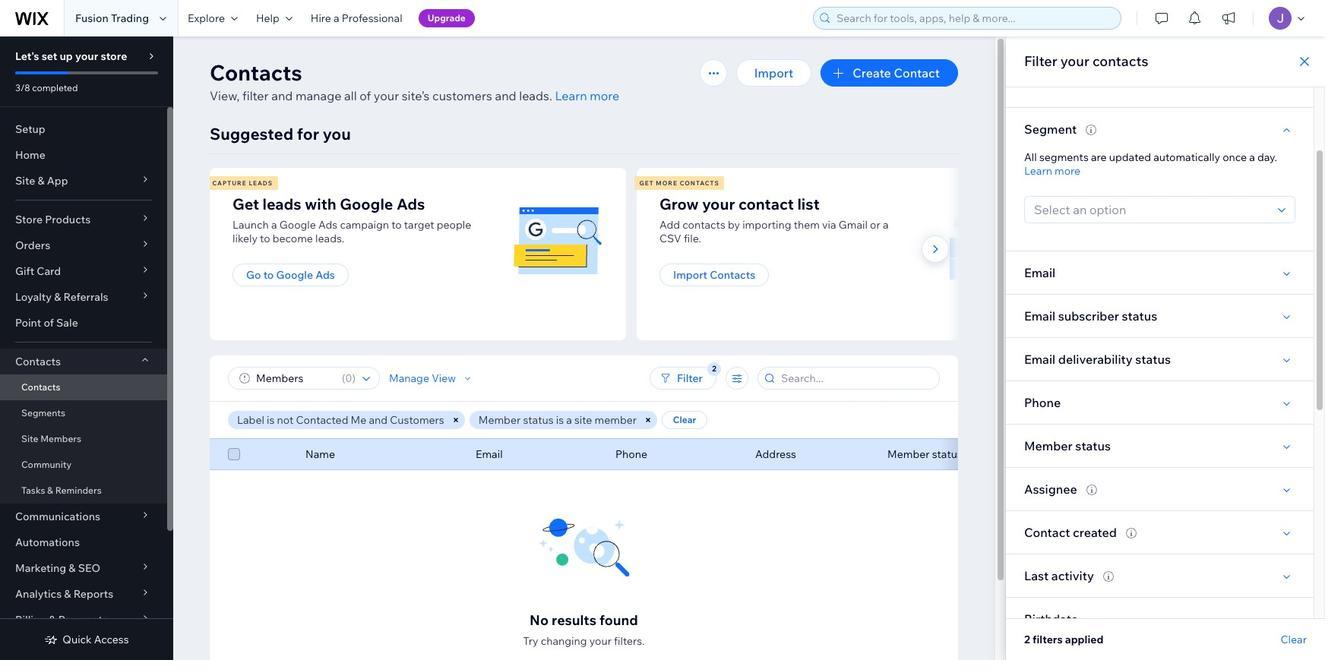 Task type: describe. For each thing, give the bounding box(es) containing it.
go to google ads
[[246, 268, 335, 282]]

contacts inside dropdown button
[[15, 355, 61, 369]]

1 is from the left
[[267, 413, 275, 427]]

orders button
[[0, 233, 167, 258]]

list
[[798, 195, 820, 214]]

Unsaved view field
[[252, 368, 337, 389]]

a inside get leads with google ads launch a google ads campaign to target people likely to become leads.
[[271, 218, 277, 232]]

contacts up segments
[[21, 382, 60, 393]]

create contact
[[853, 65, 940, 81]]

0 vertical spatial contacts
[[1093, 52, 1149, 70]]

referrals
[[63, 290, 108, 304]]

birthdate
[[1025, 612, 1079, 627]]

no
[[530, 612, 549, 629]]

a inside all segments are updated automatically once a day. learn more
[[1250, 150, 1256, 164]]

loyalty
[[15, 290, 52, 304]]

import contacts
[[673, 268, 756, 282]]

& for site
[[38, 174, 45, 188]]

Select an option field
[[1030, 197, 1274, 223]]

1 vertical spatial ads
[[318, 218, 338, 232]]

0 vertical spatial phone
[[1025, 395, 1061, 410]]

1 horizontal spatial member
[[888, 448, 930, 461]]

segments link
[[0, 401, 167, 426]]

go to google ads button
[[233, 264, 349, 287]]

no results found try changing your filters.
[[523, 612, 645, 648]]

changing
[[541, 635, 587, 648]]

all segments are updated automatically once a day. learn more
[[1025, 150, 1278, 178]]

add
[[660, 218, 680, 232]]

gift card button
[[0, 258, 167, 284]]

analytics & reports button
[[0, 581, 167, 607]]

create
[[853, 65, 892, 81]]

address
[[756, 448, 797, 461]]

segments
[[1040, 150, 1089, 164]]

subscriber
[[1059, 309, 1120, 324]]

site's
[[402, 88, 430, 103]]

trading
[[111, 11, 149, 25]]

manage view
[[389, 372, 456, 385]]

quick
[[63, 633, 92, 647]]

all
[[1025, 150, 1037, 164]]

results
[[552, 612, 597, 629]]

import for import
[[755, 65, 794, 81]]

contacted
[[296, 413, 348, 427]]

to right likely
[[260, 232, 270, 246]]

app
[[47, 174, 68, 188]]

Search for tools, apps, help & more... field
[[832, 8, 1117, 29]]

upgrade button
[[419, 9, 475, 27]]

last activity
[[1025, 569, 1094, 584]]

site & app
[[15, 174, 68, 188]]

2
[[1025, 633, 1031, 647]]

2 horizontal spatial member
[[1025, 439, 1073, 454]]

segments
[[21, 407, 65, 419]]

contacts link
[[0, 375, 167, 401]]

& for marketing
[[69, 562, 76, 575]]

point of sale link
[[0, 310, 167, 336]]

store products
[[15, 213, 91, 227]]

1 horizontal spatial and
[[369, 413, 388, 427]]

card
[[37, 265, 61, 278]]

point
[[15, 316, 41, 330]]

3/8 completed
[[15, 82, 78, 93]]

help button
[[247, 0, 302, 36]]

people
[[437, 218, 471, 232]]

automations
[[15, 536, 80, 550]]

customers
[[390, 413, 444, 427]]

manage
[[389, 372, 429, 385]]

by
[[728, 218, 740, 232]]

learn inside all segments are updated automatically once a day. learn more
[[1025, 164, 1053, 178]]

0 horizontal spatial and
[[271, 88, 293, 103]]

loyalty & referrals button
[[0, 284, 167, 310]]

automatically
[[1154, 150, 1221, 164]]

once
[[1223, 150, 1247, 164]]

email deliverability status
[[1025, 352, 1171, 367]]

to left target
[[392, 218, 402, 232]]

last
[[1025, 569, 1049, 584]]

your inside no results found try changing your filters.
[[590, 635, 612, 648]]

billing
[[15, 613, 46, 627]]

( 0 )
[[342, 372, 356, 385]]

day.
[[1258, 150, 1278, 164]]

segment
[[1025, 122, 1077, 137]]

filter your contacts
[[1025, 52, 1149, 70]]

tasks
[[21, 485, 45, 496]]

hire
[[311, 11, 331, 25]]

google inside button
[[276, 268, 313, 282]]

setup
[[15, 122, 45, 136]]

applied
[[1065, 633, 1104, 647]]

clear for the right clear button
[[1281, 633, 1307, 647]]

site for site & app
[[15, 174, 35, 188]]

go
[[246, 268, 261, 282]]

suggested for you
[[210, 124, 351, 144]]

home link
[[0, 142, 167, 168]]

email subscriber status
[[1025, 309, 1158, 324]]

list containing get leads with google ads
[[208, 168, 1060, 341]]

quick access button
[[44, 633, 129, 647]]

leads. inside get leads with google ads launch a google ads campaign to target people likely to become leads.
[[315, 232, 345, 246]]

contacts
[[680, 179, 720, 187]]

get
[[233, 195, 259, 214]]

a inside grow your contact list add contacts by importing them via gmail or a csv file.
[[883, 218, 889, 232]]

to inside button
[[263, 268, 274, 282]]

analytics
[[15, 588, 62, 601]]

professional
[[342, 11, 403, 25]]

quick access
[[63, 633, 129, 647]]

contacts inside grow your contact list add contacts by importing them via gmail or a csv file.
[[683, 218, 726, 232]]

0 horizontal spatial member
[[479, 413, 521, 427]]

learn more button for view, filter and manage all of your site's customers and leads.
[[555, 87, 620, 105]]

importing
[[743, 218, 792, 232]]

of inside contacts view, filter and manage all of your site's customers and leads. learn more
[[360, 88, 371, 103]]

your up segment
[[1061, 52, 1090, 70]]

0 horizontal spatial phone
[[616, 448, 648, 461]]

ads inside button
[[316, 268, 335, 282]]



Task type: vqa. For each thing, say whether or not it's contained in the screenshot.
more
yes



Task type: locate. For each thing, give the bounding box(es) containing it.
1 vertical spatial contact
[[1025, 525, 1071, 540]]

0 vertical spatial import
[[755, 65, 794, 81]]

products
[[45, 213, 91, 227]]

your left site's
[[374, 88, 399, 103]]

let's
[[15, 49, 39, 63]]

and
[[271, 88, 293, 103], [495, 88, 517, 103], [369, 413, 388, 427]]

store products button
[[0, 207, 167, 233]]

more
[[590, 88, 620, 103], [1055, 164, 1081, 178]]

import button
[[736, 59, 812, 87]]

1 vertical spatial import
[[673, 268, 708, 282]]

marketing & seo
[[15, 562, 100, 575]]

contacts up filter
[[210, 59, 302, 86]]

contact down assignee
[[1025, 525, 1071, 540]]

0 vertical spatial filter
[[1025, 52, 1058, 70]]

ads down with in the top of the page
[[318, 218, 338, 232]]

member status is a site member
[[479, 413, 637, 427]]

None checkbox
[[228, 445, 240, 464]]

learn more button
[[555, 87, 620, 105], [1025, 164, 1081, 178]]

campaign
[[340, 218, 389, 232]]

3/8
[[15, 82, 30, 93]]

google down leads
[[280, 218, 316, 232]]

file.
[[684, 232, 702, 246]]

1 vertical spatial clear
[[1281, 633, 1307, 647]]

phone down deliverability at the right bottom of the page
[[1025, 395, 1061, 410]]

2 vertical spatial google
[[276, 268, 313, 282]]

site members link
[[0, 426, 167, 452]]

& for loyalty
[[54, 290, 61, 304]]

to right go
[[263, 268, 274, 282]]

gift
[[15, 265, 34, 278]]

community link
[[0, 452, 167, 478]]

a right hire
[[334, 11, 340, 25]]

2 is from the left
[[556, 413, 564, 427]]

1 horizontal spatial learn
[[1025, 164, 1053, 178]]

try
[[523, 635, 539, 648]]

reminders
[[55, 485, 102, 496]]

1 vertical spatial learn more button
[[1025, 164, 1081, 178]]

2 horizontal spatial and
[[495, 88, 517, 103]]

0 vertical spatial contact
[[894, 65, 940, 81]]

site for site members
[[21, 433, 38, 445]]

google down become
[[276, 268, 313, 282]]

1 vertical spatial leads.
[[315, 232, 345, 246]]

seo
[[78, 562, 100, 575]]

them
[[794, 218, 820, 232]]

0 vertical spatial ads
[[397, 195, 425, 214]]

suggested
[[210, 124, 293, 144]]

is left site
[[556, 413, 564, 427]]

clear inside button
[[673, 414, 696, 426]]

leads. down with in the top of the page
[[315, 232, 345, 246]]

1 vertical spatial google
[[280, 218, 316, 232]]

billing & payments
[[15, 613, 108, 627]]

not
[[277, 413, 294, 427]]

a down leads
[[271, 218, 277, 232]]

1 horizontal spatial clear
[[1281, 633, 1307, 647]]

launch
[[233, 218, 269, 232]]

filter for filter
[[677, 372, 703, 385]]

& right tasks
[[47, 485, 53, 496]]

1 vertical spatial site
[[21, 433, 38, 445]]

are
[[1091, 150, 1107, 164]]

become
[[273, 232, 313, 246]]

setup link
[[0, 116, 167, 142]]

created
[[1073, 525, 1117, 540]]

your right up
[[75, 49, 98, 63]]

& left app
[[38, 174, 45, 188]]

contacts view, filter and manage all of your site's customers and leads. learn more
[[210, 59, 620, 103]]

phone down member
[[616, 448, 648, 461]]

0 horizontal spatial of
[[44, 316, 54, 330]]

& inside analytics & reports dropdown button
[[64, 588, 71, 601]]

0 vertical spatial clear button
[[662, 411, 708, 429]]

& for analytics
[[64, 588, 71, 601]]

target
[[404, 218, 434, 232]]

updated
[[1110, 150, 1152, 164]]

2 vertical spatial ads
[[316, 268, 335, 282]]

0 horizontal spatial leads.
[[315, 232, 345, 246]]

fusion trading
[[75, 11, 149, 25]]

filter inside button
[[677, 372, 703, 385]]

site
[[575, 413, 592, 427]]

site inside popup button
[[15, 174, 35, 188]]

contact created
[[1025, 525, 1117, 540]]

your down found
[[590, 635, 612, 648]]

0 horizontal spatial more
[[590, 88, 620, 103]]

hire a professional link
[[302, 0, 412, 36]]

help
[[256, 11, 280, 25]]

reports
[[73, 588, 113, 601]]

0 horizontal spatial learn more button
[[555, 87, 620, 105]]

and right filter
[[271, 88, 293, 103]]

& inside site & app popup button
[[38, 174, 45, 188]]

a
[[334, 11, 340, 25], [1250, 150, 1256, 164], [271, 218, 277, 232], [883, 218, 889, 232], [566, 413, 572, 427]]

clear for the left clear button
[[673, 414, 696, 426]]

or
[[870, 218, 881, 232]]

& inside marketing & seo popup button
[[69, 562, 76, 575]]

filter
[[243, 88, 269, 103]]

0 vertical spatial more
[[590, 88, 620, 103]]

and right me
[[369, 413, 388, 427]]

& right the billing
[[49, 613, 56, 627]]

your inside contacts view, filter and manage all of your site's customers and leads. learn more
[[374, 88, 399, 103]]

is
[[267, 413, 275, 427], [556, 413, 564, 427]]

site & app button
[[0, 168, 167, 194]]

contacts down by
[[710, 268, 756, 282]]

& for billing
[[49, 613, 56, 627]]

of right 'all'
[[360, 88, 371, 103]]

capture leads
[[212, 179, 273, 187]]

a left day.
[[1250, 150, 1256, 164]]

1 vertical spatial of
[[44, 316, 54, 330]]

0 horizontal spatial member status
[[888, 448, 963, 461]]

1 vertical spatial more
[[1055, 164, 1081, 178]]

contact right create
[[894, 65, 940, 81]]

status
[[1122, 309, 1158, 324], [1136, 352, 1171, 367], [523, 413, 554, 427], [1076, 439, 1111, 454], [932, 448, 963, 461]]

a inside 'link'
[[334, 11, 340, 25]]

0 horizontal spatial contacts
[[683, 218, 726, 232]]

leads. right the 'customers' in the left top of the page
[[519, 88, 552, 103]]

1 horizontal spatial import
[[755, 65, 794, 81]]

0 horizontal spatial contact
[[894, 65, 940, 81]]

& for tasks
[[47, 485, 53, 496]]

1 vertical spatial phone
[[616, 448, 648, 461]]

ads up target
[[397, 195, 425, 214]]

0 horizontal spatial clear button
[[662, 411, 708, 429]]

contacts down point of sale
[[15, 355, 61, 369]]

your inside sidebar element
[[75, 49, 98, 63]]

site down segments
[[21, 433, 38, 445]]

1 horizontal spatial contact
[[1025, 525, 1071, 540]]

of inside sidebar element
[[44, 316, 54, 330]]

filter for filter your contacts
[[1025, 52, 1058, 70]]

label is not contacted me and customers
[[237, 413, 444, 427]]

1 horizontal spatial of
[[360, 88, 371, 103]]

& inside tasks & reminders link
[[47, 485, 53, 496]]

your inside grow your contact list add contacts by importing them via gmail or a csv file.
[[702, 195, 735, 214]]

sidebar element
[[0, 36, 173, 661]]

import inside button
[[673, 268, 708, 282]]

1 horizontal spatial filter
[[1025, 52, 1058, 70]]

csv
[[660, 232, 682, 246]]

& inside billing & payments 'dropdown button'
[[49, 613, 56, 627]]

google up campaign
[[340, 195, 393, 214]]

filters.
[[614, 635, 645, 648]]

0 vertical spatial site
[[15, 174, 35, 188]]

2 filters applied
[[1025, 633, 1104, 647]]

1 vertical spatial learn
[[1025, 164, 1053, 178]]

& right "loyalty"
[[54, 290, 61, 304]]

0 vertical spatial learn more button
[[555, 87, 620, 105]]

1 horizontal spatial member status
[[1025, 439, 1111, 454]]

let's set up your store
[[15, 49, 127, 63]]

capture
[[212, 179, 247, 187]]

(
[[342, 372, 345, 385]]

site members
[[21, 433, 81, 445]]

manage
[[296, 88, 342, 103]]

leads.
[[519, 88, 552, 103], [315, 232, 345, 246]]

1 horizontal spatial learn more button
[[1025, 164, 1081, 178]]

more
[[656, 179, 678, 187]]

0 horizontal spatial learn
[[555, 88, 587, 103]]

name
[[306, 448, 335, 461]]

& left reports
[[64, 588, 71, 601]]

contacts button
[[0, 349, 167, 375]]

0 vertical spatial google
[[340, 195, 393, 214]]

member
[[595, 413, 637, 427]]

0 horizontal spatial clear
[[673, 414, 696, 426]]

get leads with google ads launch a google ads campaign to target people likely to become leads.
[[233, 195, 471, 246]]

0 vertical spatial of
[[360, 88, 371, 103]]

site down home
[[15, 174, 35, 188]]

import for import contacts
[[673, 268, 708, 282]]

1 horizontal spatial more
[[1055, 164, 1081, 178]]

ads down get leads with google ads launch a google ads campaign to target people likely to become leads.
[[316, 268, 335, 282]]

grow your contact list add contacts by importing them via gmail or a csv file.
[[660, 195, 889, 246]]

1 vertical spatial filter
[[677, 372, 703, 385]]

filters
[[1033, 633, 1063, 647]]

loyalty & referrals
[[15, 290, 108, 304]]

more inside all segments are updated automatically once a day. learn more
[[1055, 164, 1081, 178]]

learn inside contacts view, filter and manage all of your site's customers and leads. learn more
[[555, 88, 587, 103]]

1 horizontal spatial clear button
[[1281, 633, 1307, 647]]

leads. inside contacts view, filter and manage all of your site's customers and leads. learn more
[[519, 88, 552, 103]]

assignee
[[1025, 482, 1078, 497]]

grow
[[660, 195, 699, 214]]

0 horizontal spatial filter
[[677, 372, 703, 385]]

& inside the loyalty & referrals dropdown button
[[54, 290, 61, 304]]

communications button
[[0, 504, 167, 530]]

contacts inside button
[[710, 268, 756, 282]]

0 vertical spatial leads.
[[519, 88, 552, 103]]

1 horizontal spatial contacts
[[1093, 52, 1149, 70]]

your up by
[[702, 195, 735, 214]]

customers
[[433, 88, 492, 103]]

gmail
[[839, 218, 868, 232]]

import inside button
[[755, 65, 794, 81]]

get
[[640, 179, 654, 187]]

more inside contacts view, filter and manage all of your site's customers and leads. learn more
[[590, 88, 620, 103]]

contact inside button
[[894, 65, 940, 81]]

list
[[208, 168, 1060, 341]]

a right or
[[883, 218, 889, 232]]

tasks & reminders
[[21, 485, 102, 496]]

store
[[101, 49, 127, 63]]

a left site
[[566, 413, 572, 427]]

& left seo
[[69, 562, 76, 575]]

of left sale on the left of page
[[44, 316, 54, 330]]

analytics & reports
[[15, 588, 113, 601]]

0 vertical spatial learn
[[555, 88, 587, 103]]

is left not on the left bottom of the page
[[267, 413, 275, 427]]

contacts
[[210, 59, 302, 86], [710, 268, 756, 282], [15, 355, 61, 369], [21, 382, 60, 393]]

learn more button for all segments are updated automatically once a day.
[[1025, 164, 1081, 178]]

1 vertical spatial clear button
[[1281, 633, 1307, 647]]

site
[[15, 174, 35, 188], [21, 433, 38, 445]]

1 vertical spatial contacts
[[683, 218, 726, 232]]

1 horizontal spatial phone
[[1025, 395, 1061, 410]]

0 vertical spatial clear
[[673, 414, 696, 426]]

0 horizontal spatial import
[[673, 268, 708, 282]]

billing & payments button
[[0, 607, 167, 633]]

0 horizontal spatial is
[[267, 413, 275, 427]]

and right the 'customers' in the left top of the page
[[495, 88, 517, 103]]

Search... field
[[777, 368, 935, 389]]

1 horizontal spatial is
[[556, 413, 564, 427]]

import
[[755, 65, 794, 81], [673, 268, 708, 282]]

1 horizontal spatial leads.
[[519, 88, 552, 103]]

community
[[21, 459, 72, 470]]

set
[[42, 49, 57, 63]]

contacts inside contacts view, filter and manage all of your site's customers and leads. learn more
[[210, 59, 302, 86]]

)
[[352, 372, 356, 385]]

to
[[392, 218, 402, 232], [260, 232, 270, 246], [263, 268, 274, 282]]



